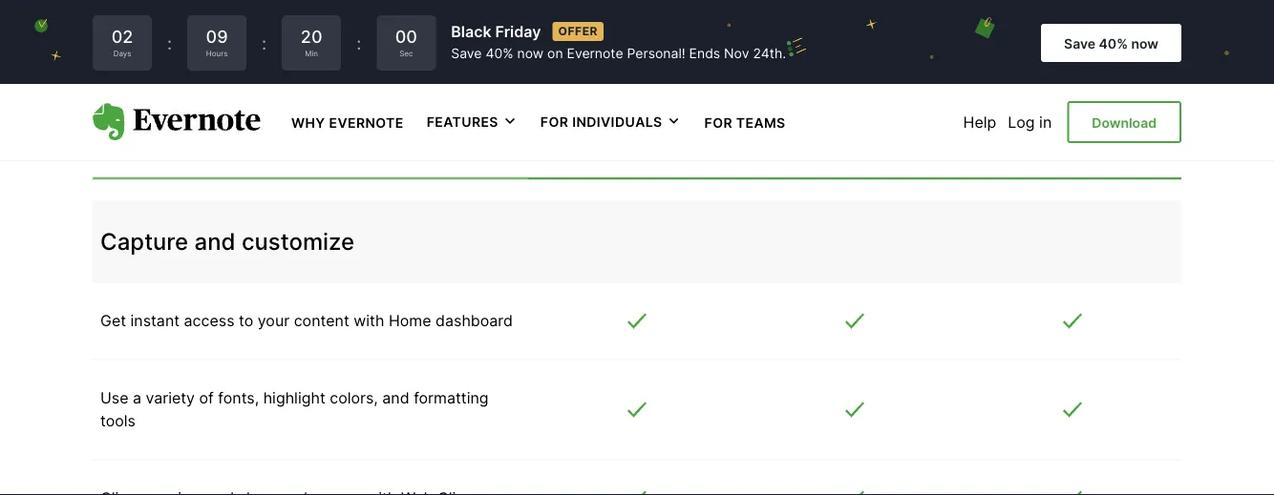 Task type: vqa. For each thing, say whether or not it's contained in the screenshot.
Get Started link
yes



Task type: locate. For each thing, give the bounding box(es) containing it.
20 min
[[301, 26, 323, 58]]

choose inside 'link'
[[992, 126, 1049, 142]]

content right your
[[294, 312, 349, 330]]

1 vertical spatial personal
[[850, 126, 921, 142]]

hours
[[206, 48, 228, 58]]

as
[[233, 153, 250, 172]]

choose professional
[[992, 126, 1155, 142]]

get
[[591, 126, 619, 142], [100, 312, 126, 330]]

0 vertical spatial and
[[194, 228, 236, 256]]

40% down black friday
[[486, 46, 514, 62]]

help
[[964, 113, 997, 131]]

0 horizontal spatial get
[[100, 312, 126, 330]]

save down black
[[451, 46, 482, 62]]

for teams link
[[705, 113, 786, 131]]

highlight
[[263, 389, 326, 408]]

get for get instant access to your content with home dashboard
[[100, 312, 126, 330]]

1 vertical spatial get
[[100, 312, 126, 330]]

save for save 40% now on evernote personal! ends nov 24th.
[[451, 46, 482, 62]]

1 horizontal spatial for
[[705, 115, 733, 131]]

1 vertical spatial evernote
[[329, 115, 404, 131]]

export
[[100, 153, 148, 172]]

0 vertical spatial evernote
[[567, 46, 624, 62]]

save inside 'link'
[[1065, 35, 1096, 52]]

: up geographic on the top left
[[357, 32, 361, 54]]

evernote down offer at the left top of page
[[567, 46, 624, 62]]

tools
[[100, 412, 136, 431]]

1 horizontal spatial with
[[354, 312, 385, 330]]

personal
[[814, 86, 897, 105], [850, 126, 921, 142]]

save 40% now on evernote personal! ends nov 24th.
[[451, 46, 786, 62]]

for individuals
[[541, 114, 663, 130]]

pdf
[[254, 153, 284, 172]]

get for get started
[[591, 126, 619, 142]]

0 vertical spatial get
[[591, 126, 619, 142]]

1 horizontal spatial now
[[1132, 35, 1159, 52]]

content up evernote logo
[[136, 76, 191, 94]]

log in
[[1008, 113, 1052, 131]]

1 horizontal spatial save
[[1065, 35, 1096, 52]]

0 vertical spatial professional
[[1014, 86, 1132, 105]]

features
[[427, 114, 499, 130]]

personal left help link
[[850, 126, 921, 142]]

variety
[[146, 389, 195, 408]]

0 horizontal spatial with
[[279, 76, 310, 94]]

1 horizontal spatial and
[[383, 389, 410, 408]]

1 horizontal spatial :
[[262, 32, 267, 54]]

customize
[[242, 228, 355, 256]]

and right colors,
[[383, 389, 410, 408]]

on
[[548, 46, 563, 62]]

:
[[167, 32, 172, 54], [262, 32, 267, 54], [357, 32, 361, 54]]

1 horizontal spatial get
[[591, 126, 619, 142]]

1 vertical spatial and
[[383, 389, 410, 408]]

40% up download link
[[1099, 35, 1128, 52]]

teams
[[737, 115, 786, 131]]

get started link
[[536, 115, 739, 153]]

access
[[184, 312, 235, 330]]

0 vertical spatial content
[[136, 76, 191, 94]]

professional up in
[[1014, 86, 1132, 105]]

and
[[194, 228, 236, 256], [383, 389, 410, 408]]

for left teams
[[705, 115, 733, 131]]

professional
[[1014, 86, 1132, 105], [1052, 126, 1155, 142]]

for individuals button
[[541, 113, 682, 132]]

and inside 'use a variety of fonts, highlight colors, and formatting tools'
[[383, 389, 410, 408]]

help link
[[964, 113, 997, 131]]

for for for teams
[[705, 115, 733, 131]]

for for for individuals
[[541, 114, 569, 130]]

save up download link
[[1065, 35, 1096, 52]]

1 horizontal spatial content
[[294, 312, 349, 330]]

for inside button
[[541, 114, 569, 130]]

use a variety of fonts, highlight colors, and formatting tools
[[100, 389, 489, 431]]

0 horizontal spatial save
[[451, 46, 482, 62]]

now up download link
[[1132, 35, 1159, 52]]

0 horizontal spatial evernote
[[329, 115, 404, 131]]

dashboard
[[436, 312, 513, 330]]

2 horizontal spatial :
[[357, 32, 361, 54]]

black friday
[[451, 22, 541, 41]]

now
[[1132, 35, 1159, 52], [517, 46, 544, 62]]

use
[[100, 389, 129, 408]]

log in link
[[1008, 113, 1052, 131]]

1 vertical spatial content
[[294, 312, 349, 330]]

for
[[541, 114, 569, 130], [705, 115, 733, 131]]

content
[[136, 76, 191, 94], [294, 312, 349, 330]]

1 choose from the left
[[789, 126, 846, 142]]

now inside save 40% now 'link'
[[1132, 35, 1159, 52]]

0 horizontal spatial :
[[167, 32, 172, 54]]

now left on
[[517, 46, 544, 62]]

1 vertical spatial with
[[354, 312, 385, 330]]

sec
[[400, 48, 413, 58]]

ends
[[689, 46, 721, 62]]

a
[[133, 389, 141, 408]]

of
[[199, 389, 214, 408]]

home
[[389, 312, 432, 330]]

02 days
[[111, 26, 133, 58]]

log
[[1008, 113, 1035, 131]]

1 horizontal spatial choose
[[992, 126, 1049, 142]]

40% inside save 40% now 'link'
[[1099, 35, 1128, 52]]

0 horizontal spatial choose
[[789, 126, 846, 142]]

features button
[[427, 113, 518, 132]]

download link
[[1068, 101, 1182, 143]]

0 horizontal spatial and
[[194, 228, 236, 256]]

capture
[[100, 228, 188, 256]]

with
[[279, 76, 310, 94], [354, 312, 385, 330]]

download
[[1092, 115, 1157, 131]]

: up find content by location with geographic search
[[262, 32, 267, 54]]

and right capture
[[194, 228, 236, 256]]

save
[[1065, 35, 1096, 52], [451, 46, 482, 62]]

with left home
[[354, 312, 385, 330]]

1 horizontal spatial 40%
[[1099, 35, 1128, 52]]

professional right in
[[1052, 126, 1155, 142]]

evernote
[[567, 46, 624, 62], [329, 115, 404, 131]]

1 vertical spatial professional
[[1052, 126, 1155, 142]]

0 horizontal spatial for
[[541, 114, 569, 130]]

0 horizontal spatial 40%
[[486, 46, 514, 62]]

40%
[[1099, 35, 1128, 52], [486, 46, 514, 62]]

fonts,
[[218, 389, 259, 408]]

00
[[395, 26, 417, 47]]

24th.
[[753, 46, 786, 62]]

for left individuals
[[541, 114, 569, 130]]

now for save 40% now on evernote personal! ends nov 24th.
[[517, 46, 544, 62]]

choose
[[789, 126, 846, 142], [992, 126, 1049, 142]]

evernote down geographic on the top left
[[329, 115, 404, 131]]

with down min
[[279, 76, 310, 94]]

choose professional link
[[972, 115, 1174, 153]]

0 horizontal spatial now
[[517, 46, 544, 62]]

capture and customize
[[100, 228, 355, 256]]

: left 09 hours
[[167, 32, 172, 54]]

2 : from the left
[[262, 32, 267, 54]]

nov
[[724, 46, 750, 62]]

2 choose from the left
[[992, 126, 1049, 142]]

personal up choose personal link
[[814, 86, 897, 105]]



Task type: describe. For each thing, give the bounding box(es) containing it.
0 horizontal spatial content
[[136, 76, 191, 94]]

geographic
[[314, 76, 396, 94]]

individuals
[[573, 114, 663, 130]]

09
[[206, 26, 228, 47]]

40% for save 40% now on evernote personal! ends nov 24th.
[[486, 46, 514, 62]]

started
[[622, 126, 683, 142]]

personal!
[[627, 46, 686, 62]]

why
[[291, 115, 325, 131]]

free
[[618, 86, 656, 105]]

find content by location with geographic search
[[100, 76, 448, 94]]

save 40% now link
[[1042, 24, 1182, 62]]

1 horizontal spatial evernote
[[567, 46, 624, 62]]

save for save 40% now
[[1065, 35, 1096, 52]]

files
[[288, 153, 318, 172]]

your
[[258, 312, 290, 330]]

min
[[305, 48, 318, 58]]

choose for professional
[[992, 126, 1049, 142]]

by
[[195, 76, 213, 94]]

20
[[301, 26, 323, 47]]

black
[[451, 22, 492, 41]]

0 vertical spatial personal
[[814, 86, 897, 105]]

colors,
[[330, 389, 378, 408]]

in
[[1040, 113, 1052, 131]]

to
[[239, 312, 253, 330]]

get instant access to your content with home dashboard
[[100, 312, 513, 330]]

location
[[217, 76, 275, 94]]

export notebooks as pdf files
[[100, 153, 318, 172]]

3 : from the left
[[357, 32, 361, 54]]

offer
[[558, 24, 598, 38]]

09 hours
[[206, 26, 228, 58]]

get started
[[591, 126, 683, 142]]

evernote logo image
[[93, 103, 261, 141]]

40% for save 40% now
[[1099, 35, 1128, 52]]

now for save 40% now
[[1132, 35, 1159, 52]]

formatting
[[414, 389, 489, 408]]

02
[[111, 26, 133, 47]]

0 vertical spatial with
[[279, 76, 310, 94]]

days
[[113, 48, 131, 58]]

notebooks
[[152, 153, 229, 172]]

why evernote link
[[291, 113, 404, 131]]

friday
[[495, 22, 541, 41]]

1 : from the left
[[167, 32, 172, 54]]

find
[[100, 76, 131, 94]]

search
[[400, 76, 448, 94]]

choose personal
[[789, 126, 921, 142]]

instant
[[130, 312, 180, 330]]

for teams
[[705, 115, 786, 131]]

professional inside 'link'
[[1052, 126, 1155, 142]]

choose personal link
[[754, 115, 956, 153]]

choose for personal
[[789, 126, 846, 142]]

why evernote
[[291, 115, 404, 131]]

save 40% now
[[1065, 35, 1159, 52]]

00 sec
[[395, 26, 417, 58]]



